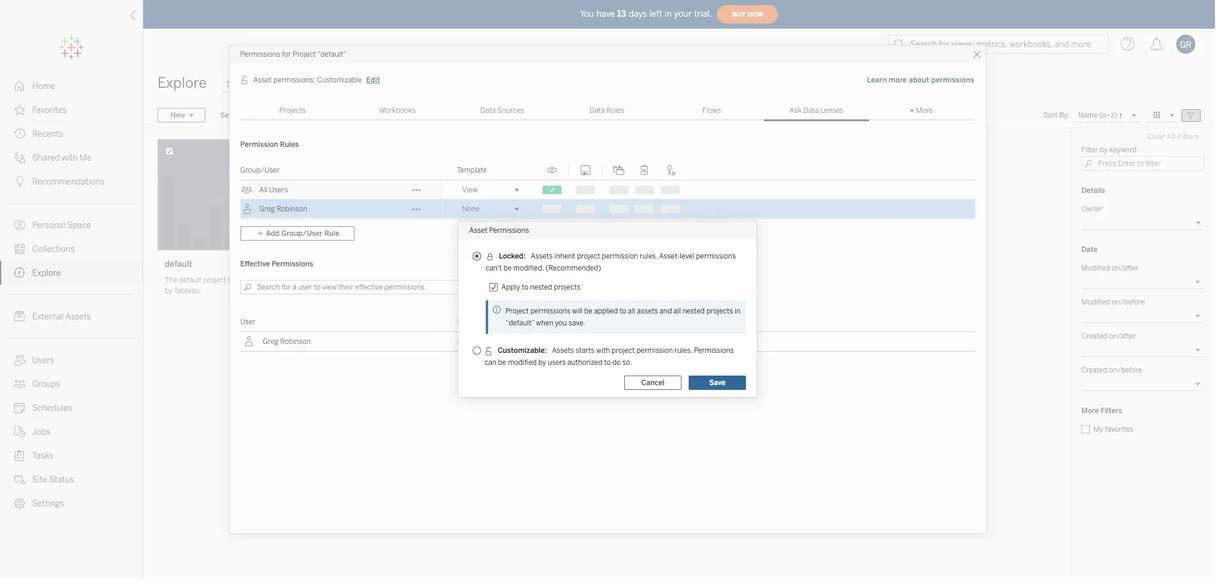 Task type: locate. For each thing, give the bounding box(es) containing it.
clear inside button
[[275, 111, 293, 119]]

site left status
[[32, 475, 47, 485]]

0 vertical spatial projects
[[554, 283, 581, 291]]

permissions inside assets starts with project permission rules. permissions can be modified by users authorized to do so.
[[694, 346, 734, 355]]

view image
[[545, 165, 559, 175], [534, 316, 549, 327]]

project up (recommended)
[[577, 252, 601, 260]]

1 vertical spatial asset
[[469, 226, 488, 235]]

filters up filter by keyword text box
[[1178, 133, 1200, 141]]

1 horizontal spatial clear
[[1148, 133, 1166, 141]]

1 vertical spatial be
[[585, 307, 593, 315]]

cancel button
[[625, 376, 682, 390]]

all inside button
[[1168, 133, 1176, 141]]

0 horizontal spatial users
[[32, 355, 54, 365]]

assets up modified. at the top of the page
[[531, 252, 553, 260]]

7 by text only_f5he34f image from the top
[[14, 379, 25, 389]]

tableau.
[[174, 287, 201, 295]]

by text only_f5he34f image left collections
[[14, 244, 25, 254]]

more right ▾
[[917, 106, 934, 114]]

rules.
[[640, 252, 658, 260], [675, 346, 693, 355]]

0 horizontal spatial automatically
[[257, 276, 302, 284]]

assets up users
[[552, 346, 574, 355]]

10 by text only_f5he34f image from the top
[[14, 498, 25, 509]]

with inside assets starts with project permission rules. permissions can be modified by users authorized to do so.
[[597, 346, 611, 355]]

on/before down the modified on/after
[[1112, 298, 1146, 306]]

owner
[[1082, 205, 1104, 213]]

0 vertical spatial modified
[[1082, 264, 1111, 272]]

set permissions image right delete image in the right of the page
[[663, 165, 678, 175]]

on/after down modified on/before
[[1110, 332, 1137, 340]]

move image down applied
[[601, 316, 615, 327]]

greg robinson
[[259, 205, 307, 213], [263, 337, 311, 345]]

row group
[[240, 180, 976, 219]]

project inside assets inherit project permission rules. asset-level permissions can't be modified. (recommended)
[[577, 252, 601, 260]]

site inside main navigation. press the up and down arrow keys to access links. element
[[32, 475, 47, 485]]

1 vertical spatial permission
[[637, 346, 673, 355]]

favorites
[[32, 105, 67, 115]]

grid
[[240, 160, 976, 219], [240, 312, 976, 351]]

0 vertical spatial with
[[62, 153, 78, 163]]

be down locked:
[[504, 264, 512, 272]]

sort by:
[[1044, 111, 1071, 119]]

by text only_f5he34f image inside users 'link'
[[14, 355, 25, 365]]

assets right external
[[65, 312, 91, 322]]

my
[[1094, 425, 1104, 434]]

new button
[[158, 108, 205, 122]]

permission up cancel button
[[637, 346, 673, 355]]

8 by text only_f5he34f image from the top
[[14, 450, 25, 461]]

permissions up save
[[694, 346, 734, 355]]

1 horizontal spatial all
[[674, 307, 681, 315]]

external assets link
[[0, 305, 143, 328]]

clear up 'rules'
[[275, 111, 293, 119]]

overwrite image down will
[[568, 316, 582, 327]]

0 horizontal spatial clear
[[275, 111, 293, 119]]

by text only_f5he34f image inside recommendations link
[[14, 176, 25, 187]]

by text only_f5he34f image inside favorites link
[[14, 105, 25, 115]]

by text only_f5he34f image up groups link
[[14, 355, 25, 365]]

4 by text only_f5he34f image from the top
[[14, 355, 25, 365]]

0 vertical spatial by
[[1101, 146, 1108, 154]]

by text only_f5he34f image inside settings link
[[14, 498, 25, 509]]

on/after
[[1112, 264, 1139, 272], [1110, 332, 1137, 340]]

site status link
[[0, 468, 143, 492]]

on/after for created on/after
[[1110, 332, 1137, 340]]

tasks link
[[0, 444, 143, 468]]

row
[[240, 332, 976, 351]]

project left the that
[[203, 276, 226, 284]]

1 vertical spatial project
[[506, 307, 529, 315]]

project up the "default"
[[506, 307, 529, 315]]

by text only_f5he34f image left favorites
[[14, 105, 25, 115]]

0 vertical spatial greg
[[259, 205, 275, 213]]

row group containing all users
[[240, 180, 976, 219]]

0 horizontal spatial more
[[917, 106, 934, 114]]

1 horizontal spatial nested
[[683, 307, 705, 315]]

greg
[[259, 205, 275, 213], [263, 337, 279, 345]]

site left role
[[457, 317, 470, 326]]

permission
[[602, 252, 639, 260], [637, 346, 673, 355]]

by text only_f5he34f image inside the jobs link
[[14, 426, 25, 437]]

date
[[1082, 245, 1098, 254]]

0 vertical spatial greg robinson
[[259, 205, 307, 213]]

by text only_f5he34f image inside tasks link
[[14, 450, 25, 461]]

by text only_f5he34f image inside shared with me link
[[14, 152, 25, 163]]

permission inside assets starts with project permission rules. permissions can be modified by users authorized to do so.
[[637, 346, 673, 355]]

assets
[[637, 307, 658, 315]]

filters
[[1178, 133, 1200, 141], [1101, 407, 1123, 415]]

with
[[62, 153, 78, 163], [597, 346, 611, 355]]

1 vertical spatial grid
[[240, 312, 976, 351]]

5 by text only_f5he34f image from the top
[[14, 268, 25, 278]]

to left "do" on the bottom
[[605, 358, 611, 367]]

buy
[[732, 10, 746, 18]]

3 data from the left
[[804, 106, 819, 114]]

all for clear all
[[295, 111, 304, 119]]

projects down (recommended)
[[554, 283, 581, 291]]

1 vertical spatial default
[[179, 276, 202, 284]]

1 vertical spatial modified
[[1082, 298, 1111, 306]]

1 vertical spatial created
[[1082, 366, 1108, 374]]

by down the on the top left of page
[[165, 287, 173, 295]]

3 by text only_f5he34f image from the top
[[14, 176, 25, 187]]

2 vertical spatial to
[[605, 358, 611, 367]]

by text only_f5he34f image for favorites
[[14, 105, 25, 115]]

on/before down created on/after
[[1110, 366, 1143, 374]]

0 horizontal spatial asset
[[254, 76, 272, 84]]

explore up 'new' popup button
[[158, 74, 207, 91]]

site role
[[457, 317, 486, 326]]

to right apply
[[522, 283, 529, 291]]

projects
[[554, 283, 581, 291], [707, 307, 734, 315]]

starts
[[576, 346, 595, 355]]

nested inside the project permissions will be applied to all assets and all nested projects in "default" when you save.
[[683, 307, 705, 315]]

1 by text only_f5he34f image from the top
[[14, 105, 25, 115]]

1 horizontal spatial project
[[506, 307, 529, 315]]

on/after for modified on/after
[[1112, 264, 1139, 272]]

permissions up the when
[[531, 307, 571, 315]]

your
[[675, 9, 692, 19]]

schedules
[[32, 403, 72, 413]]

0 vertical spatial overwrite image
[[578, 165, 593, 175]]

flows
[[703, 106, 722, 114]]

9 by text only_f5he34f image from the top
[[14, 474, 25, 485]]

explore link
[[0, 261, 143, 285]]

filters up the my favorites in the right of the page
[[1101, 407, 1123, 415]]

2 modified from the top
[[1082, 298, 1111, 306]]

save
[[710, 379, 726, 387]]

clear all filters button
[[1143, 130, 1205, 144]]

by text only_f5he34f image for home
[[14, 81, 25, 91]]

rules. inside assets inherit project permission rules. asset-level permissions can't be modified. (recommended)
[[640, 252, 658, 260]]

by text only_f5he34f image inside explore link
[[14, 268, 25, 278]]

by text only_f5he34f image for groups
[[14, 379, 25, 389]]

default up tableau. in the left of the page
[[179, 276, 202, 284]]

2 vertical spatial by
[[539, 358, 547, 367]]

2 by text only_f5he34f image from the top
[[14, 128, 25, 139]]

asset left permissions:
[[254, 76, 272, 84]]

permission inside assets inherit project permission rules. asset-level permissions can't be modified. (recommended)
[[602, 252, 639, 260]]

administrator
[[471, 337, 517, 345]]

by text only_f5he34f image inside recents link
[[14, 128, 25, 139]]

permissions inside the project permissions will be applied to all assets and all nested projects in "default" when you save.
[[531, 307, 571, 315]]

by text only_f5he34f image inside the schedules link
[[14, 403, 25, 413]]

data left sources
[[481, 106, 496, 114]]

0 vertical spatial permission
[[602, 252, 639, 260]]

1 horizontal spatial permissions
[[696, 252, 737, 260]]

by text only_f5he34f image
[[14, 105, 25, 115], [14, 152, 25, 163], [14, 244, 25, 254], [14, 355, 25, 365], [14, 403, 25, 413], [14, 426, 25, 437]]

1 horizontal spatial rules.
[[675, 346, 693, 355]]

created
[[1082, 332, 1108, 340], [1082, 366, 1108, 374]]

view image up 'all users' row
[[545, 165, 559, 175]]

by text only_f5he34f image left jobs
[[14, 426, 25, 437]]

move image
[[612, 165, 626, 175], [601, 316, 615, 327]]

1 horizontal spatial users
[[269, 185, 288, 194]]

0 vertical spatial default
[[165, 259, 192, 269]]

site inside row
[[457, 337, 470, 345]]

▾
[[910, 106, 915, 114]]

in
[[665, 9, 672, 19], [735, 307, 741, 315]]

0 vertical spatial users
[[269, 185, 288, 194]]

to right applied
[[620, 307, 627, 315]]

all right group permission rule icon
[[259, 185, 268, 194]]

and
[[660, 307, 672, 315]]

4 by text only_f5he34f image from the top
[[14, 220, 25, 231]]

asset inside dialog
[[469, 226, 488, 235]]

nested right and
[[683, 307, 705, 315]]

modified up created on/after
[[1082, 298, 1111, 306]]

1 by text only_f5he34f image from the top
[[14, 81, 25, 91]]

1 horizontal spatial with
[[597, 346, 611, 355]]

by text only_f5he34f image inside site status link
[[14, 474, 25, 485]]

1 vertical spatial user permission rule image
[[244, 336, 255, 347]]

by right filter
[[1101, 146, 1108, 154]]

0 horizontal spatial filters
[[1101, 407, 1123, 415]]

all up filter by keyword text box
[[1168, 133, 1176, 141]]

shared
[[32, 153, 60, 163]]

2 automatically from the left
[[424, 276, 468, 284]]

user permission rule image inside greg robinson row
[[242, 203, 253, 214]]

by text only_f5he34f image inside groups link
[[14, 379, 25, 389]]

0 vertical spatial on/before
[[1112, 298, 1146, 306]]

rules. up cancel button
[[675, 346, 693, 355]]

learn more about permissions
[[868, 76, 975, 84]]

data left roles
[[590, 106, 605, 114]]

automatically
[[257, 276, 302, 284], [424, 276, 468, 284]]

site for site status
[[32, 475, 47, 485]]

favorites
[[1106, 425, 1134, 434]]

1 data from the left
[[481, 106, 496, 114]]

project up so.
[[612, 346, 635, 355]]

0 vertical spatial to
[[522, 283, 529, 291]]

rules. left asset-
[[640, 252, 658, 260]]

0 vertical spatial filters
[[1178, 133, 1200, 141]]

0 vertical spatial asset
[[254, 76, 272, 84]]

collections
[[32, 244, 75, 254]]

you have 13 days left in your trial.
[[580, 9, 713, 19]]

3 by text only_f5he34f image from the top
[[14, 244, 25, 254]]

0 vertical spatial assets
[[531, 252, 553, 260]]

1 modified from the top
[[1082, 264, 1111, 272]]

1 automatically from the left
[[257, 276, 302, 284]]

1 vertical spatial rules.
[[675, 346, 693, 355]]

1 vertical spatial robinson
[[280, 337, 311, 345]]

1 vertical spatial overwrite image
[[568, 316, 582, 327]]

created down created on/after
[[1082, 366, 1108, 374]]

created for created on/before
[[1082, 366, 1108, 374]]

project right for
[[293, 50, 316, 58]]

automatically inside the default project that was automatically created by tableau.
[[257, 276, 302, 284]]

permissions up locked:
[[489, 226, 529, 235]]

robinson
[[277, 205, 307, 213], [280, 337, 311, 345]]

when
[[536, 319, 554, 327]]

1 vertical spatial by
[[165, 287, 173, 295]]

personal
[[32, 220, 65, 231]]

move image for template
[[612, 165, 626, 175]]

all users row
[[240, 180, 976, 200]]

lenses
[[821, 106, 844, 114]]

2 horizontal spatial data
[[804, 106, 819, 114]]

apply to nested projects
[[502, 283, 581, 291]]

more inside permissions tab list
[[917, 106, 934, 114]]

1 vertical spatial permissions
[[696, 252, 737, 260]]

5 by text only_f5he34f image from the top
[[14, 403, 25, 413]]

will
[[572, 307, 583, 315]]

1 vertical spatial move image
[[601, 316, 615, 327]]

home link
[[0, 74, 143, 98]]

0 horizontal spatial all
[[628, 307, 636, 315]]

by text only_f5he34f image for jobs
[[14, 426, 25, 437]]

1 vertical spatial in
[[735, 307, 741, 315]]

by text only_f5he34f image left schedules
[[14, 403, 25, 413]]

site status
[[32, 475, 74, 485]]

overwrite image
[[578, 165, 593, 175], [568, 316, 582, 327]]

6 by text only_f5he34f image from the top
[[14, 426, 25, 437]]

projects right and
[[707, 307, 734, 315]]

0 horizontal spatial rules.
[[640, 252, 658, 260]]

site
[[457, 317, 470, 326], [457, 337, 470, 345], [32, 475, 47, 485]]

users up groups on the bottom of the page
[[32, 355, 54, 365]]

1 vertical spatial to
[[620, 307, 627, 315]]

option group
[[469, 250, 747, 368]]

by text only_f5he34f image for tasks
[[14, 450, 25, 461]]

clear for clear all
[[275, 111, 293, 119]]

0 vertical spatial created
[[1082, 332, 1108, 340]]

automatically right includes
[[424, 276, 468, 284]]

external assets
[[32, 312, 91, 322]]

2 data from the left
[[590, 106, 605, 114]]

overwrite image up 'all users' row
[[578, 165, 593, 175]]

more up the my
[[1082, 407, 1100, 415]]

1 vertical spatial on/before
[[1110, 366, 1143, 374]]

1 grid from the top
[[240, 160, 976, 219]]

user permission rule image down group permission rule icon
[[242, 203, 253, 214]]

schedules link
[[0, 396, 143, 420]]

permissions right level
[[696, 252, 737, 260]]

clear up filter by keyword text box
[[1148, 133, 1166, 141]]

1 vertical spatial with
[[597, 346, 611, 355]]

1 vertical spatial projects
[[707, 307, 734, 315]]

default up the on the top left of page
[[165, 259, 192, 269]]

1 vertical spatial on/after
[[1110, 332, 1137, 340]]

permissions:
[[274, 76, 316, 84]]

clear inside button
[[1148, 133, 1166, 141]]

on/after up modified on/before
[[1112, 264, 1139, 272]]

level
[[680, 252, 695, 260]]

permissions left for
[[240, 50, 280, 58]]

site for site role
[[457, 317, 470, 326]]

by text only_f5he34f image inside 'personal space' link
[[14, 220, 25, 231]]

set permissions image down and
[[652, 316, 667, 327]]

by text only_f5he34f image for site status
[[14, 474, 25, 485]]

2 grid from the top
[[240, 312, 976, 351]]

0 horizontal spatial permissions
[[531, 307, 571, 315]]

automatically down effective permissions
[[257, 276, 302, 284]]

0 vertical spatial nested
[[530, 283, 553, 291]]

0 vertical spatial rules.
[[640, 252, 658, 260]]

asset inside the "permissions for project "default"" dialog
[[254, 76, 272, 84]]

by text only_f5he34f image inside collections link
[[14, 244, 25, 254]]

greg for the user permission rule image inside greg robinson row
[[259, 205, 275, 213]]

1 horizontal spatial by
[[539, 358, 547, 367]]

1 vertical spatial nested
[[683, 307, 705, 315]]

users inside row
[[269, 185, 288, 194]]

permission down greg robinson row
[[602, 252, 639, 260]]

0 vertical spatial clear
[[275, 111, 293, 119]]

1 vertical spatial set permissions image
[[652, 316, 667, 327]]

1 horizontal spatial explore
[[158, 74, 207, 91]]

personal space
[[32, 220, 91, 231]]

2 horizontal spatial to
[[620, 307, 627, 315]]

left
[[650, 9, 663, 19]]

all left 1
[[295, 111, 304, 119]]

1 horizontal spatial projects
[[707, 307, 734, 315]]

0 horizontal spatial in
[[665, 9, 672, 19]]

on/before for modified on/before
[[1112, 298, 1146, 306]]

0 vertical spatial project
[[293, 50, 316, 58]]

1 horizontal spatial data
[[590, 106, 605, 114]]

groups link
[[0, 372, 143, 396]]

greg robinson inside row
[[259, 205, 307, 213]]

0 horizontal spatial by
[[165, 287, 173, 295]]

by text only_f5he34f image
[[14, 81, 25, 91], [14, 128, 25, 139], [14, 176, 25, 187], [14, 220, 25, 231], [14, 268, 25, 278], [14, 311, 25, 322], [14, 379, 25, 389], [14, 450, 25, 461], [14, 474, 25, 485], [14, 498, 25, 509]]

assets starts with project permission rules. permissions can be modified by users authorized to do so.
[[485, 346, 734, 367]]

robinson inside row
[[277, 205, 307, 213]]

all up delete icon
[[628, 307, 636, 315]]

0 vertical spatial site
[[457, 317, 470, 326]]

data right ask
[[804, 106, 819, 114]]

0 vertical spatial explore
[[158, 74, 207, 91]]

1 horizontal spatial filters
[[1178, 133, 1200, 141]]

option group containing assets inherit project permission rules. asset-level permissions can't be modified. (recommended)
[[469, 250, 747, 368]]

0 vertical spatial on/after
[[1112, 264, 1139, 272]]

1 vertical spatial site
[[457, 337, 470, 345]]

0 vertical spatial permissions
[[932, 76, 975, 84]]

assets inside main navigation. press the up and down arrow keys to access links. element
[[65, 312, 91, 322]]

1 horizontal spatial asset
[[469, 226, 488, 235]]

6 by text only_f5he34f image from the top
[[14, 311, 25, 322]]

nested down modified. at the top of the page
[[530, 283, 553, 291]]

settings link
[[0, 492, 143, 515]]

modified down "date"
[[1082, 264, 1111, 272]]

asset up can't
[[469, 226, 488, 235]]

1 vertical spatial clear
[[1148, 133, 1166, 141]]

1 created from the top
[[1082, 332, 1108, 340]]

view image left you
[[534, 316, 549, 327]]

created
[[303, 276, 328, 284]]

by text only_f5he34f image for users
[[14, 355, 25, 365]]

site for site administrator creator
[[457, 337, 470, 345]]

2 vertical spatial permissions
[[531, 307, 571, 315]]

navigation panel element
[[0, 36, 143, 515]]

by left users
[[539, 358, 547, 367]]

by text only_f5he34f image left shared
[[14, 152, 25, 163]]

site administrator creator
[[457, 337, 543, 345]]

project inside dialog
[[293, 50, 316, 58]]

user permission rule image down user
[[244, 336, 255, 347]]

created up created on/before
[[1082, 332, 1108, 340]]

home
[[32, 81, 55, 91]]

1 horizontal spatial in
[[735, 307, 741, 315]]

by text only_f5he34f image inside the home link
[[14, 81, 25, 91]]

0 vertical spatial be
[[504, 264, 512, 272]]

2 vertical spatial be
[[498, 358, 507, 367]]

created for created on/after
[[1082, 332, 1108, 340]]

overwrite image for site role
[[568, 316, 582, 327]]

1 vertical spatial explore
[[32, 268, 61, 278]]

project inside the project permissions will be applied to all assets and all nested projects in "default" when you save.
[[506, 307, 529, 315]]

by text only_f5he34f image inside 'external assets' link
[[14, 311, 25, 322]]

users link
[[0, 348, 143, 372]]

0 horizontal spatial data
[[481, 106, 496, 114]]

0 vertical spatial view image
[[545, 165, 559, 175]]

assets inside assets inherit project permission rules. asset-level permissions can't be modified. (recommended)
[[531, 252, 553, 260]]

save.
[[569, 319, 586, 327]]

with left the me
[[62, 153, 78, 163]]

0 vertical spatial set permissions image
[[663, 165, 678, 175]]

site down site role
[[457, 337, 470, 345]]

permission
[[240, 140, 278, 148]]

explore down collections
[[32, 268, 61, 278]]

be right can
[[498, 358, 507, 367]]

1 vertical spatial more
[[1082, 407, 1100, 415]]

modified for modified on/after
[[1082, 264, 1111, 272]]

all right and
[[674, 307, 681, 315]]

0 horizontal spatial project
[[293, 50, 316, 58]]

be right will
[[585, 307, 593, 315]]

asset for asset permissions
[[469, 226, 488, 235]]

1 vertical spatial assets
[[65, 312, 91, 322]]

days
[[629, 9, 648, 19]]

0 horizontal spatial projects
[[554, 283, 581, 291]]

assets inside assets starts with project permission rules. permissions can be modified by users authorized to do so.
[[552, 346, 574, 355]]

move image up 'all users' row
[[612, 165, 626, 175]]

1 vertical spatial view image
[[534, 316, 549, 327]]

be
[[504, 264, 512, 272], [585, 307, 593, 315], [498, 358, 507, 367]]

modified for modified on/before
[[1082, 298, 1111, 306]]

0 vertical spatial user permission rule image
[[242, 203, 253, 214]]

2 created from the top
[[1082, 366, 1108, 374]]

modified
[[1082, 264, 1111, 272], [1082, 298, 1111, 306]]

2 by text only_f5he34f image from the top
[[14, 152, 25, 163]]

with right starts
[[597, 346, 611, 355]]

filters inside button
[[1178, 133, 1200, 141]]

0 vertical spatial more
[[917, 106, 934, 114]]

permissions right about
[[932, 76, 975, 84]]

have
[[597, 9, 615, 19]]

project up samples.
[[370, 276, 393, 284]]

0 vertical spatial robinson
[[277, 205, 307, 213]]

set permissions image
[[663, 165, 678, 175], [652, 316, 667, 327]]

by text only_f5he34f image for recommendations
[[14, 176, 25, 187]]

all for clear all filters
[[1168, 133, 1176, 141]]

all right select
[[244, 111, 252, 119]]

1 vertical spatial greg
[[263, 337, 279, 345]]

users down group/user
[[269, 185, 288, 194]]

2 vertical spatial assets
[[552, 346, 574, 355]]

permissions
[[932, 76, 975, 84], [696, 252, 737, 260], [531, 307, 571, 315]]

user permission rule image
[[242, 203, 253, 214], [244, 336, 255, 347]]

for
[[282, 50, 291, 58]]

permissions up created
[[272, 259, 314, 268]]

permissions inside "link"
[[932, 76, 975, 84]]

recommendations link
[[0, 170, 143, 193]]

template
[[457, 166, 487, 174]]



Task type: vqa. For each thing, say whether or not it's contained in the screenshot.
the leftmost Actions
no



Task type: describe. For each thing, give the bounding box(es) containing it.
user
[[240, 317, 256, 326]]

row containing greg robinson
[[240, 332, 976, 351]]

by text only_f5he34f image for settings
[[14, 498, 25, 509]]

recents
[[32, 129, 63, 139]]

creator
[[518, 337, 543, 345]]

buy now
[[732, 10, 764, 18]]

1 vertical spatial filters
[[1101, 407, 1123, 415]]

by text only_f5he34f image for personal space
[[14, 220, 25, 231]]

1 horizontal spatial more
[[1082, 407, 1100, 415]]

groups
[[32, 379, 60, 389]]

jobs
[[32, 427, 50, 437]]

by inside assets starts with project permission rules. permissions can be modified by users authorized to do so.
[[539, 358, 547, 367]]

the
[[165, 276, 177, 284]]

greg for the user permission rule image inside the row
[[263, 337, 279, 345]]

all users
[[259, 185, 288, 194]]

modified on/before
[[1082, 298, 1146, 306]]

tasks
[[32, 451, 54, 461]]

0 vertical spatial in
[[665, 9, 672, 19]]

greg robinson row
[[240, 199, 976, 219]]

filter
[[1082, 146, 1099, 154]]

external
[[32, 312, 64, 322]]

1 vertical spatial greg robinson
[[263, 337, 311, 345]]

trial.
[[695, 9, 713, 19]]

be inside assets starts with project permission rules. permissions can be modified by users authorized to do so.
[[498, 358, 507, 367]]

2 horizontal spatial by
[[1101, 146, 1108, 154]]

be inside assets inherit project permission rules. asset-level permissions can't be modified. (recommended)
[[504, 264, 512, 272]]

now
[[748, 10, 764, 18]]

user permission rule image inside row
[[244, 336, 255, 347]]

clear all button
[[267, 108, 311, 122]]

keyword
[[1110, 146, 1138, 154]]

modified on/after
[[1082, 264, 1139, 272]]

do
[[613, 358, 621, 367]]

my favorites
[[1094, 425, 1134, 434]]

collections link
[[0, 237, 143, 261]]

1 item selected
[[326, 111, 375, 119]]

by text only_f5he34f image for recents
[[14, 128, 25, 139]]

projects
[[279, 106, 306, 114]]

grid containing group/user
[[240, 160, 976, 219]]

asset-
[[659, 252, 680, 260]]

item
[[331, 111, 346, 119]]

0 horizontal spatial nested
[[530, 283, 553, 291]]

group/user
[[240, 166, 280, 174]]

row group inside the "permissions for project "default"" dialog
[[240, 180, 976, 219]]

group permission rule image
[[242, 184, 253, 195]]

assets for assets inherit project permission rules. asset-level permissions can't be modified. (recommended)
[[531, 252, 553, 260]]

delete image
[[627, 316, 641, 327]]

0 horizontal spatial to
[[522, 283, 529, 291]]

locked:
[[499, 252, 528, 260]]

more
[[889, 76, 908, 84]]

overwrite image for template
[[578, 165, 593, 175]]

view image for template
[[545, 165, 559, 175]]

clear all
[[275, 111, 304, 119]]

select
[[220, 111, 242, 119]]

project inside the default project that was automatically created by tableau.
[[203, 276, 226, 284]]

me
[[80, 153, 91, 163]]

space
[[67, 220, 91, 231]]

by text only_f5he34f image for shared with me
[[14, 152, 25, 163]]

project inside assets starts with project permission rules. permissions can be modified by users authorized to do so.
[[612, 346, 635, 355]]

created on/before
[[1082, 366, 1143, 374]]

uploaded
[[470, 276, 501, 284]]

"default"
[[506, 319, 535, 327]]

data for data sources
[[481, 106, 496, 114]]

created on/after
[[1082, 332, 1137, 340]]

1
[[326, 111, 329, 119]]

shared with me link
[[0, 146, 143, 170]]

by inside the default project that was automatically created by tableau.
[[165, 287, 173, 295]]

grid containing user
[[240, 312, 976, 351]]

edit link
[[366, 74, 381, 86]]

recommendations
[[32, 177, 105, 187]]

assets for assets starts with project permission rules. permissions can be modified by users authorized to do so.
[[552, 346, 574, 355]]

by text only_f5he34f image for external assets
[[14, 311, 25, 322]]

clear all filters
[[1148, 133, 1200, 141]]

default inside the default project that was automatically created by tableau.
[[179, 276, 202, 284]]

on/before for created on/before
[[1110, 366, 1143, 374]]

data for data roles
[[590, 106, 605, 114]]

in inside the project permissions will be applied to all assets and all nested projects in "default" when you save.
[[735, 307, 741, 315]]

save button
[[689, 376, 747, 390]]

option group inside asset permissions dialog
[[469, 250, 747, 368]]

Search for a user to view their effective permissions text field
[[240, 280, 527, 294]]

recents link
[[0, 122, 143, 146]]

be inside the project permissions will be applied to all assets and all nested projects in "default" when you save.
[[585, 307, 593, 315]]

permissions for project "default" dialog
[[230, 45, 986, 533]]

sources
[[498, 106, 524, 114]]

to inside the project permissions will be applied to all assets and all nested projects in "default" when you save.
[[620, 307, 627, 315]]

set permissions image for site role
[[652, 316, 667, 327]]

ask
[[790, 106, 802, 114]]

selected
[[347, 111, 375, 119]]

data sources
[[481, 106, 524, 114]]

automatically inside this project includes automatically uploaded samples.
[[424, 276, 468, 284]]

filter by keyword
[[1082, 146, 1138, 154]]

asset permissions dialog
[[459, 222, 757, 397]]

1 all from the left
[[628, 307, 636, 315]]

rules. inside assets starts with project permission rules. permissions can be modified by users authorized to do so.
[[675, 346, 693, 355]]

all for select all
[[244, 111, 252, 119]]

customizable:
[[498, 346, 549, 355]]

default image
[[158, 139, 337, 250]]

sort
[[1044, 111, 1058, 119]]

applied
[[594, 307, 618, 315]]

buy now button
[[717, 5, 779, 24]]

so.
[[623, 358, 632, 367]]

select all button
[[213, 108, 260, 122]]

2 all from the left
[[674, 307, 681, 315]]

Filter by keyword text field
[[1082, 156, 1205, 171]]

all inside row
[[259, 185, 268, 194]]

▾ more
[[910, 106, 934, 114]]

samples.
[[355, 287, 384, 295]]

data roles
[[590, 106, 625, 114]]

permissions inside assets inherit project permission rules. asset-level permissions can't be modified. (recommended)
[[696, 252, 737, 260]]

favorites link
[[0, 98, 143, 122]]

this
[[355, 276, 369, 284]]

projects inside the project permissions will be applied to all assets and all nested projects in "default" when you save.
[[707, 307, 734, 315]]

more filters
[[1082, 407, 1123, 415]]

learn more about permissions link
[[867, 74, 976, 86]]

clear for clear all filters
[[1148, 133, 1166, 141]]

users inside 'link'
[[32, 355, 54, 365]]

to inside assets starts with project permission rules. permissions can be modified by users authorized to do so.
[[605, 358, 611, 367]]

asset permissions: customizable
[[254, 76, 362, 84]]

edit
[[366, 76, 380, 84]]

delete image
[[638, 165, 652, 175]]

by text only_f5he34f image for collections
[[14, 244, 25, 254]]

explore inside main navigation. press the up and down arrow keys to access links. element
[[32, 268, 61, 278]]

by:
[[1060, 111, 1071, 119]]

samples image
[[348, 139, 527, 250]]

move image for site role
[[601, 316, 615, 327]]

cancel
[[642, 379, 665, 387]]

"default"
[[318, 50, 346, 58]]

that
[[228, 276, 241, 284]]

by text only_f5he34f image for schedules
[[14, 403, 25, 413]]

view image for site role
[[534, 316, 549, 327]]

asset for asset permissions: customizable
[[254, 76, 272, 84]]

the default project that was automatically created by tableau.
[[165, 276, 328, 295]]

new
[[171, 111, 185, 119]]

personal space link
[[0, 213, 143, 237]]

by text only_f5he34f image for explore
[[14, 268, 25, 278]]

status
[[49, 475, 74, 485]]

set permissions image for template
[[663, 165, 678, 175]]

customizable
[[317, 76, 362, 84]]

13
[[618, 9, 627, 19]]

effective
[[240, 259, 270, 268]]

project inside this project includes automatically uploaded samples.
[[370, 276, 393, 284]]

main navigation. press the up and down arrow keys to access links. element
[[0, 74, 143, 515]]

project permissions will be applied to all assets and all nested projects in "default" when you save.
[[506, 307, 741, 327]]

includes
[[395, 276, 422, 284]]

you
[[555, 319, 567, 327]]

with inside main navigation. press the up and down arrow keys to access links. element
[[62, 153, 78, 163]]

ask data lenses
[[790, 106, 844, 114]]

permissions tab list
[[240, 99, 974, 121]]



